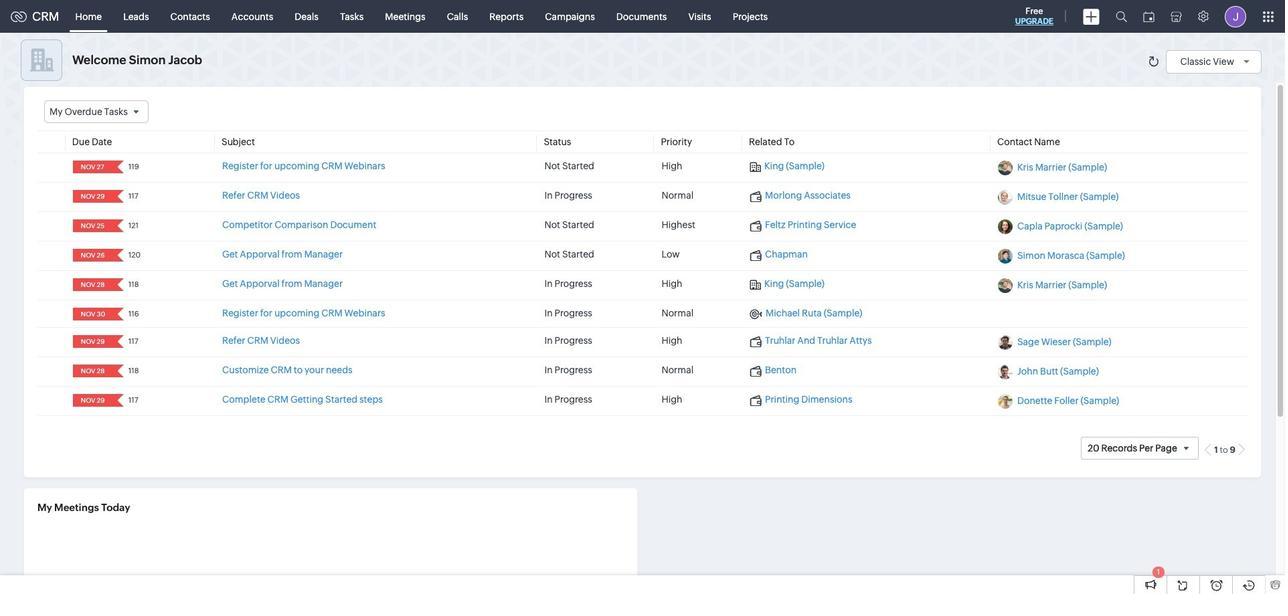 Task type: vqa. For each thing, say whether or not it's contained in the screenshot.
MARK AS REQUIRED EDIT PROPERTIES CREATE LAYOUT RULE REMOVE FIELD
no



Task type: describe. For each thing, give the bounding box(es) containing it.
logo image
[[11, 11, 27, 22]]

profile image
[[1225, 6, 1247, 27]]



Task type: locate. For each thing, give the bounding box(es) containing it.
profile element
[[1217, 0, 1255, 32]]

create menu image
[[1083, 8, 1100, 24]]

search element
[[1108, 0, 1136, 33]]

calendar image
[[1144, 11, 1155, 22]]

search image
[[1116, 11, 1128, 22]]

None field
[[44, 100, 149, 123], [77, 161, 108, 174], [77, 190, 108, 203], [77, 220, 108, 232], [77, 249, 108, 262], [77, 279, 108, 291], [77, 308, 108, 321], [77, 336, 108, 348], [77, 365, 108, 378], [77, 395, 108, 407], [44, 100, 149, 123], [77, 161, 108, 174], [77, 190, 108, 203], [77, 220, 108, 232], [77, 249, 108, 262], [77, 279, 108, 291], [77, 308, 108, 321], [77, 336, 108, 348], [77, 365, 108, 378], [77, 395, 108, 407]]

create menu element
[[1075, 0, 1108, 32]]



